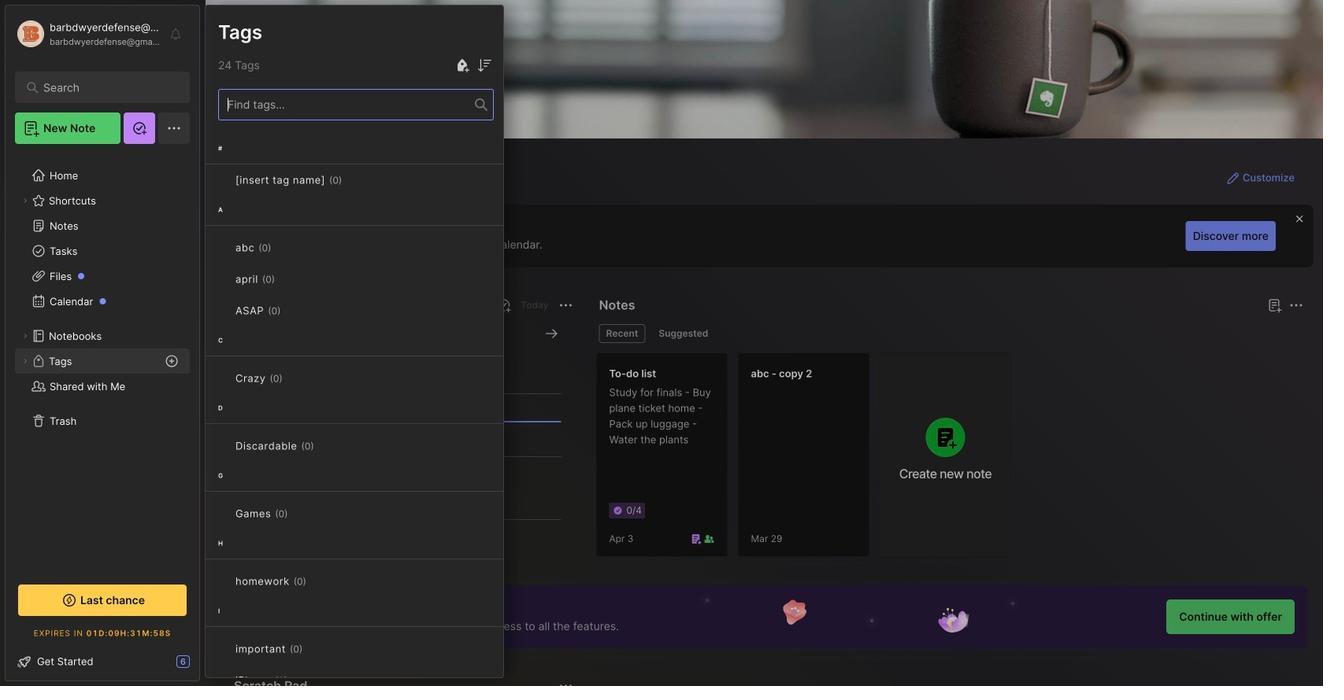 Task type: describe. For each thing, give the bounding box(es) containing it.
tree inside main "element"
[[6, 154, 199, 568]]

create new tag image
[[453, 56, 472, 75]]

Find tags… text field
[[219, 94, 475, 115]]

1 tab from the left
[[599, 324, 645, 343]]

tag actions image
[[288, 675, 313, 687]]

2 tab from the left
[[652, 324, 715, 343]]

Help and Learning task checklist field
[[6, 650, 199, 675]]



Task type: locate. For each thing, give the bounding box(es) containing it.
tab
[[599, 324, 645, 343], [652, 324, 715, 343]]

sort options image
[[475, 56, 494, 75]]

0 horizontal spatial tab
[[599, 324, 645, 343]]

None search field
[[43, 78, 169, 97]]

new task image
[[496, 298, 511, 313]]

none search field inside main "element"
[[43, 78, 169, 97]]

Search text field
[[43, 80, 169, 95]]

main element
[[0, 0, 205, 687]]

expand notebooks image
[[20, 332, 30, 341]]

row group
[[206, 133, 503, 687], [596, 353, 1021, 567]]

expand tags image
[[20, 357, 30, 366]]

0 horizontal spatial row group
[[206, 133, 503, 687]]

1 horizontal spatial tab
[[652, 324, 715, 343]]

Account field
[[15, 18, 161, 50]]

tag actions image
[[342, 174, 367, 187], [275, 273, 300, 286], [281, 305, 306, 317], [288, 508, 313, 521], [306, 576, 331, 588]]

1 horizontal spatial row group
[[596, 353, 1021, 567]]

tab list
[[599, 324, 1301, 343]]

tree
[[6, 154, 199, 568]]

click to collapse image
[[199, 658, 211, 677]]

Sort field
[[475, 56, 494, 75]]

Tag actions field
[[342, 172, 367, 188], [275, 272, 300, 287], [281, 303, 306, 319], [288, 506, 313, 522], [306, 574, 331, 590], [288, 673, 313, 687]]



Task type: vqa. For each thing, say whether or not it's contained in the screenshot.
group within the tree
no



